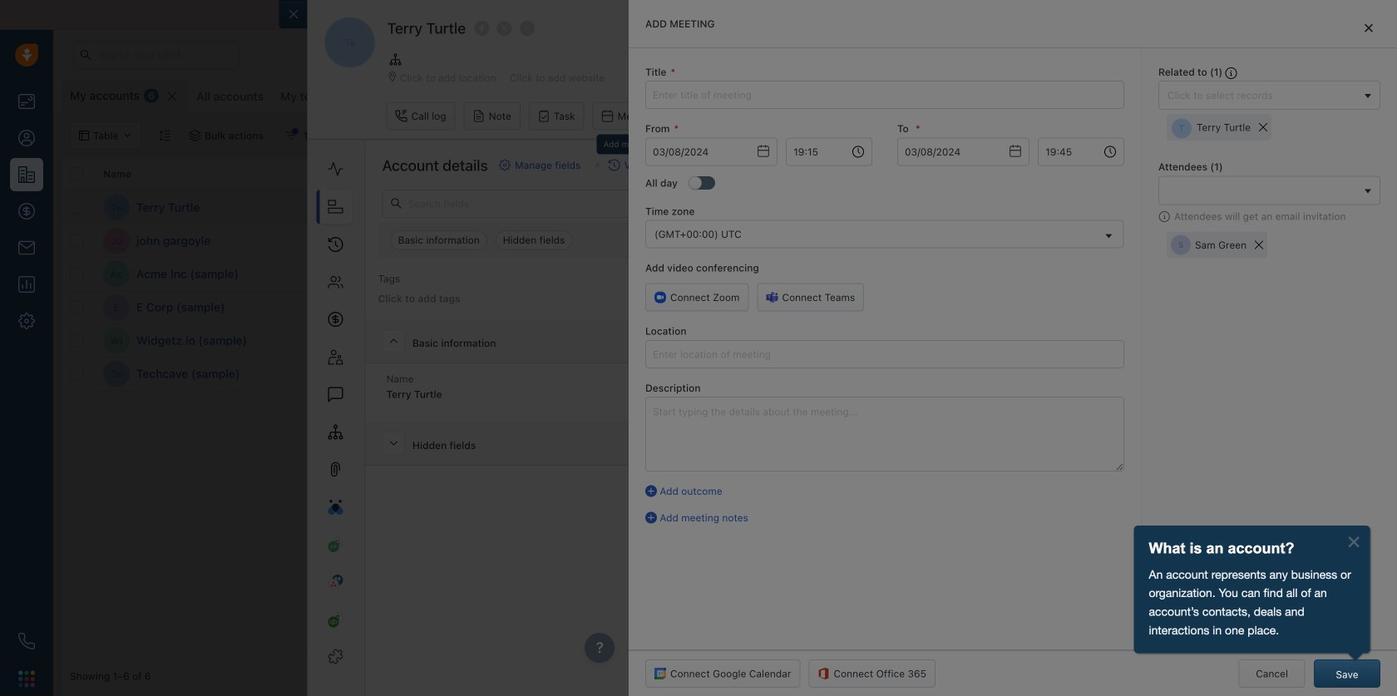 Task type: describe. For each thing, give the bounding box(es) containing it.
phone image
[[18, 633, 35, 650]]

Search fields text field
[[382, 189, 882, 218]]

0 vertical spatial container_wx8msf4aqz5i3rn1 image
[[285, 130, 297, 141]]

Click to select records search field
[[1164, 87, 1359, 104]]

1 dialog from the left
[[279, 0, 1398, 696]]

2 dialog from the left
[[629, 0, 1398, 696]]

1 vertical spatial container_wx8msf4aqz5i3rn1 image
[[814, 302, 826, 313]]

1 row group from the left
[[62, 191, 428, 391]]

Start typing the details about the meeting... text field
[[646, 397, 1125, 472]]

freshworks switcher image
[[18, 671, 35, 687]]

phone element
[[10, 625, 43, 658]]

Search your CRM... text field
[[73, 41, 240, 69]]

Enter title of meeting text field
[[646, 81, 1125, 109]]



Task type: vqa. For each thing, say whether or not it's contained in the screenshot.
tooltip
yes



Task type: locate. For each thing, give the bounding box(es) containing it.
dialog
[[279, 0, 1398, 696], [629, 0, 1398, 696]]

0 vertical spatial j image
[[437, 294, 463, 321]]

send email image
[[1242, 50, 1254, 61]]

hotspot (open by clicking or pressing space/enter) alert dialog
[[1132, 526, 1373, 668]]

container_wx8msf4aqz5i3rn1 image
[[285, 130, 297, 141], [814, 302, 826, 313]]

row
[[62, 158, 428, 191]]

press space to select this row. row
[[62, 191, 428, 225], [428, 191, 1389, 225], [62, 225, 428, 258], [428, 225, 1389, 258], [62, 258, 428, 291], [428, 258, 1389, 291], [62, 291, 428, 324], [428, 291, 1389, 324], [62, 324, 428, 358], [428, 324, 1389, 358], [62, 358, 428, 391], [428, 358, 1389, 391]]

2 row group from the left
[[428, 191, 1389, 391]]

grid
[[62, 156, 1389, 656]]

None search field
[[1164, 182, 1359, 199]]

cell
[[1301, 191, 1389, 224], [1301, 225, 1389, 257], [927, 258, 1051, 290], [1301, 258, 1389, 290], [927, 291, 1051, 324], [1176, 291, 1301, 324], [1301, 291, 1389, 324], [1176, 324, 1301, 357], [1301, 324, 1389, 357], [1176, 358, 1301, 390], [1301, 358, 1389, 390]]

2 j image from the top
[[437, 327, 463, 354]]

tab panel
[[629, 0, 1398, 696]]

1 vertical spatial j image
[[437, 327, 463, 354]]

1 j image from the top
[[437, 294, 463, 321]]

Enter location of meeting text field
[[646, 340, 1125, 368]]

0 horizontal spatial container_wx8msf4aqz5i3rn1 image
[[285, 130, 297, 141]]

group
[[1152, 80, 1290, 108]]

close image
[[1365, 23, 1373, 33]]

container_wx8msf4aqz5i3rn1 image
[[189, 130, 201, 141], [814, 335, 826, 346], [935, 335, 947, 346], [814, 368, 826, 380]]

s image
[[437, 361, 463, 387]]

row group
[[62, 191, 428, 391], [428, 191, 1389, 391]]

tooltip
[[597, 134, 661, 158]]

j image
[[437, 294, 463, 321], [437, 327, 463, 354]]

1 horizontal spatial container_wx8msf4aqz5i3rn1 image
[[814, 302, 826, 313]]



